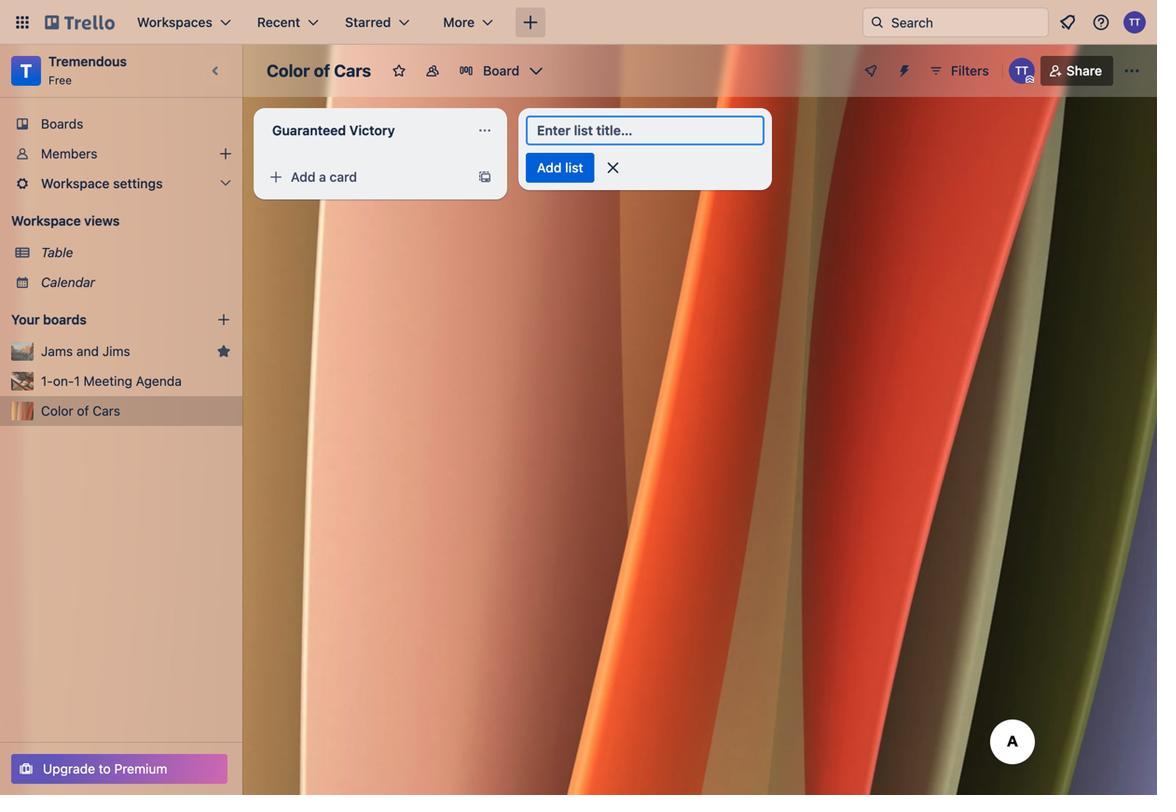 Task type: locate. For each thing, give the bounding box(es) containing it.
workspace down members
[[41, 176, 110, 191]]

guaranteed
[[272, 123, 346, 138]]

1 horizontal spatial color of cars
[[267, 61, 371, 81]]

0 horizontal spatial color
[[41, 403, 73, 419]]

terry turtle (terryturtle) image
[[1009, 58, 1035, 84]]

primary element
[[0, 0, 1157, 45]]

add
[[537, 160, 562, 175], [291, 169, 316, 185]]

create board or workspace image
[[521, 13, 540, 32]]

of down 1
[[77, 403, 89, 419]]

Enter list title… text field
[[526, 116, 765, 145]]

search image
[[870, 15, 885, 30]]

add left a
[[291, 169, 316, 185]]

color down on-
[[41, 403, 73, 419]]

1 vertical spatial color of cars
[[41, 403, 120, 419]]

0 horizontal spatial color of cars
[[41, 403, 120, 419]]

premium
[[114, 761, 167, 777]]

Guaranteed Victory text field
[[261, 116, 466, 145]]

jims
[[102, 344, 130, 359]]

card
[[330, 169, 357, 185]]

color of cars
[[267, 61, 371, 81], [41, 403, 120, 419]]

color inside color of cars 'text field'
[[267, 61, 310, 81]]

workspace inside workspace settings dropdown button
[[41, 176, 110, 191]]

0 vertical spatial color
[[267, 61, 310, 81]]

more
[[443, 14, 475, 30]]

starred
[[345, 14, 391, 30]]

share button
[[1040, 56, 1113, 86]]

1 vertical spatial of
[[77, 403, 89, 419]]

filters
[[951, 63, 989, 78]]

add left "list"
[[537, 160, 562, 175]]

Search field
[[885, 8, 1048, 36]]

terry turtle (terryturtle) image
[[1124, 11, 1146, 34]]

workspace navigation collapse icon image
[[203, 58, 229, 84]]

settings
[[113, 176, 163, 191]]

1 vertical spatial cars
[[93, 403, 120, 419]]

of inside "link"
[[77, 403, 89, 419]]

this member is an admin of this board. image
[[1025, 76, 1034, 84]]

1 vertical spatial color
[[41, 403, 73, 419]]

0 horizontal spatial cars
[[93, 403, 120, 419]]

1-on-1 meeting agenda
[[41, 373, 182, 389]]

add a card
[[291, 169, 357, 185]]

1 horizontal spatial of
[[314, 61, 330, 81]]

boards
[[43, 312, 87, 327]]

workspace
[[41, 176, 110, 191], [11, 213, 81, 228]]

cars left the star or unstar board icon
[[334, 61, 371, 81]]

agenda
[[136, 373, 182, 389]]

victory
[[349, 123, 395, 138]]

cars down meeting
[[93, 403, 120, 419]]

of down recent dropdown button
[[314, 61, 330, 81]]

cancel list editing image
[[604, 159, 622, 177]]

your boards with 3 items element
[[11, 309, 188, 331]]

0 vertical spatial cars
[[334, 61, 371, 81]]

cars
[[334, 61, 371, 81], [93, 403, 120, 419]]

free
[[48, 74, 72, 87]]

boards
[[41, 116, 83, 131]]

upgrade
[[43, 761, 95, 777]]

1 vertical spatial workspace
[[11, 213, 81, 228]]

add list
[[537, 160, 583, 175]]

0 horizontal spatial of
[[77, 403, 89, 419]]

t
[[20, 60, 32, 82]]

0 horizontal spatial add
[[291, 169, 316, 185]]

1-on-1 meeting agenda link
[[41, 372, 231, 391]]

workspace up table
[[11, 213, 81, 228]]

color
[[267, 61, 310, 81], [41, 403, 73, 419]]

0 vertical spatial color of cars
[[267, 61, 371, 81]]

1 horizontal spatial color
[[267, 61, 310, 81]]

color down recent dropdown button
[[267, 61, 310, 81]]

jams
[[41, 344, 73, 359]]

add list button
[[526, 153, 595, 183]]

back to home image
[[45, 7, 115, 37]]

of
[[314, 61, 330, 81], [77, 403, 89, 419]]

color of cars down recent dropdown button
[[267, 61, 371, 81]]

add board image
[[216, 312, 231, 327]]

color of cars down 1
[[41, 403, 120, 419]]

0 vertical spatial workspace
[[41, 176, 110, 191]]

workspace for workspace settings
[[41, 176, 110, 191]]

jams and jims
[[41, 344, 130, 359]]

starred icon image
[[216, 344, 231, 359]]

power ups image
[[863, 63, 878, 78]]

0 vertical spatial of
[[314, 61, 330, 81]]

1 horizontal spatial cars
[[334, 61, 371, 81]]

table link
[[41, 243, 231, 262]]

1 horizontal spatial add
[[537, 160, 562, 175]]



Task type: describe. For each thing, give the bounding box(es) containing it.
boards link
[[0, 109, 242, 139]]

star or unstar board image
[[392, 63, 407, 78]]

open information menu image
[[1092, 13, 1110, 32]]

your boards
[[11, 312, 87, 327]]

show menu image
[[1123, 62, 1141, 80]]

recent button
[[246, 7, 330, 37]]

add a card button
[[261, 162, 466, 192]]

a
[[319, 169, 326, 185]]

workspace settings button
[[0, 169, 242, 199]]

meeting
[[83, 373, 132, 389]]

members
[[41, 146, 97, 161]]

board button
[[451, 56, 551, 86]]

board
[[483, 63, 519, 78]]

upgrade to premium
[[43, 761, 167, 777]]

recent
[[257, 14, 300, 30]]

0 notifications image
[[1056, 11, 1079, 34]]

t link
[[11, 56, 41, 86]]

workspace views
[[11, 213, 120, 228]]

1-
[[41, 373, 53, 389]]

calendar link
[[41, 273, 231, 292]]

on-
[[53, 373, 74, 389]]

views
[[84, 213, 120, 228]]

color of cars inside color of cars 'text field'
[[267, 61, 371, 81]]

workspace visible image
[[425, 63, 440, 78]]

workspace settings
[[41, 176, 163, 191]]

workspaces
[[137, 14, 212, 30]]

tremendous free
[[48, 54, 127, 87]]

and
[[76, 344, 99, 359]]

create from template… image
[[477, 170, 492, 185]]

list
[[565, 160, 583, 175]]

calendar
[[41, 275, 95, 290]]

cars inside 'text field'
[[334, 61, 371, 81]]

of inside 'text field'
[[314, 61, 330, 81]]

filters button
[[923, 56, 995, 86]]

Board name text field
[[257, 56, 380, 86]]

upgrade to premium link
[[11, 754, 227, 784]]

cars inside "link"
[[93, 403, 120, 419]]

workspaces button
[[126, 7, 242, 37]]

share
[[1066, 63, 1102, 78]]

your
[[11, 312, 40, 327]]

table
[[41, 245, 73, 260]]

tremendous link
[[48, 54, 127, 69]]

members link
[[0, 139, 242, 169]]

add for add list
[[537, 160, 562, 175]]

automation image
[[889, 56, 916, 82]]

tremendous
[[48, 54, 127, 69]]

1
[[74, 373, 80, 389]]

add for add a card
[[291, 169, 316, 185]]

color of cars link
[[41, 402, 231, 421]]

more button
[[432, 7, 504, 37]]

workspace for workspace views
[[11, 213, 81, 228]]

jams and jims link
[[41, 342, 209, 361]]

guaranteed victory
[[272, 123, 395, 138]]

color inside color of cars "link"
[[41, 403, 73, 419]]

starred button
[[334, 7, 421, 37]]

to
[[99, 761, 111, 777]]

color of cars inside color of cars "link"
[[41, 403, 120, 419]]



Task type: vqa. For each thing, say whether or not it's contained in the screenshot.
Add image
no



